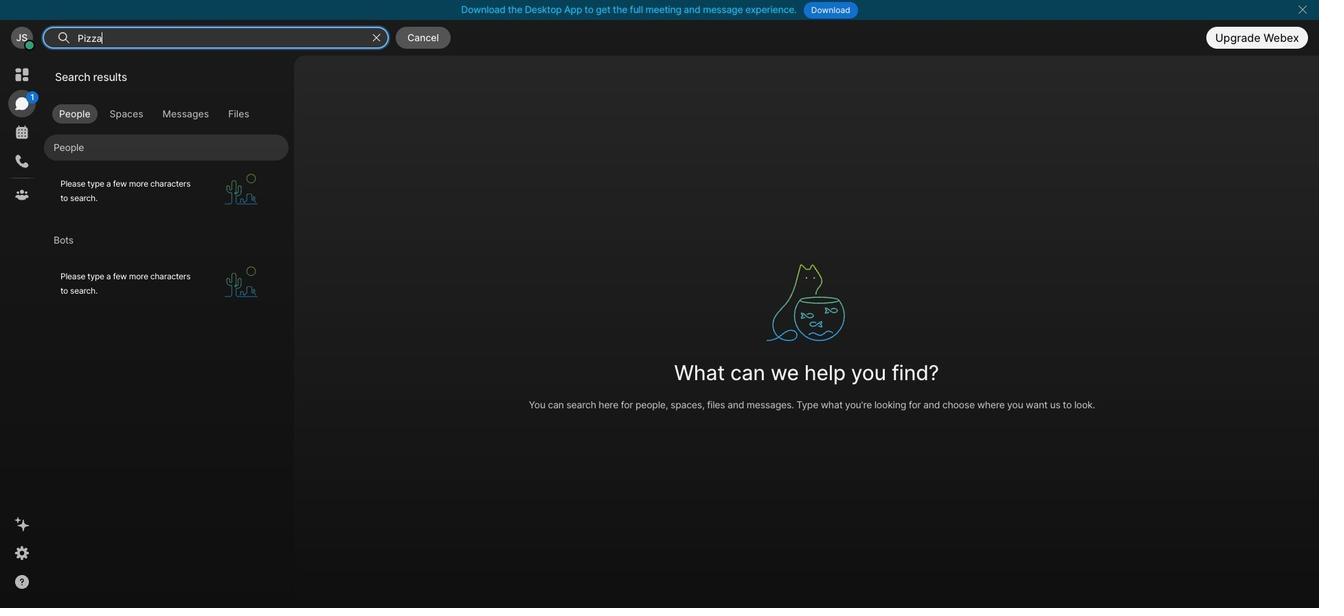 Task type: locate. For each thing, give the bounding box(es) containing it.
group
[[44, 104, 289, 124]]

navigation
[[0, 56, 44, 609]]

alert
[[44, 161, 289, 222], [44, 254, 289, 315]]

1 alert from the top
[[44, 161, 289, 222]]

1 vertical spatial alert
[[44, 254, 289, 315]]

0 vertical spatial alert
[[44, 161, 289, 222]]

Search search field
[[76, 29, 366, 47]]

list
[[44, 129, 289, 315]]



Task type: describe. For each thing, give the bounding box(es) containing it.
2 alert from the top
[[44, 254, 289, 315]]

webex tab list
[[8, 61, 38, 209]]

cancel_16 image
[[1298, 4, 1309, 15]]



